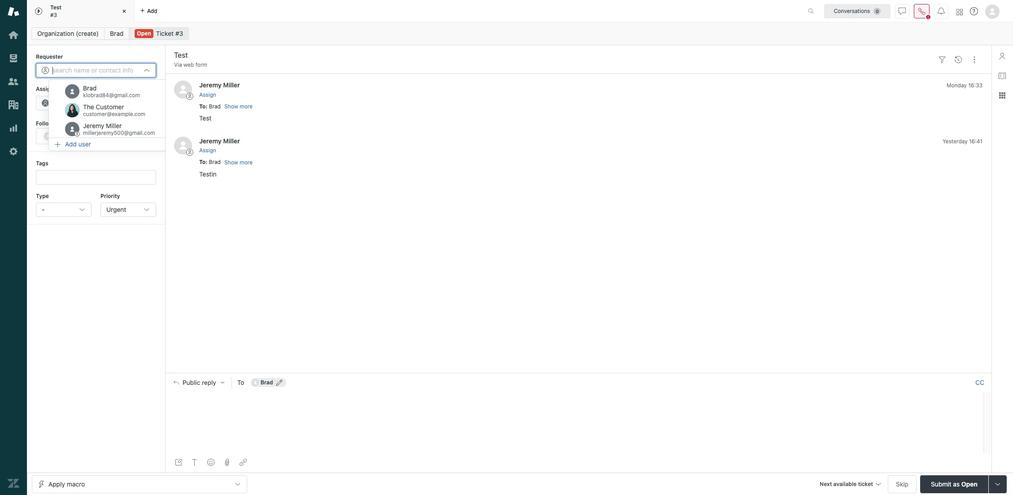Task type: locate. For each thing, give the bounding box(es) containing it.
2 show from the top
[[224, 159, 238, 166]]

1 show from the top
[[224, 103, 238, 110]]

klobrad84@gmail.com image
[[252, 380, 259, 387]]

jeremy miller assign
[[199, 81, 240, 98], [199, 137, 240, 154]]

#3 inside test #3
[[50, 11, 57, 18]]

2 jeremy miller link from the top
[[199, 137, 240, 145]]

test inside tab
[[50, 4, 62, 11]]

2 assign from the top
[[199, 147, 216, 154]]

0 vertical spatial show more button
[[224, 103, 253, 111]]

0 vertical spatial miller
[[223, 81, 240, 89]]

miller for test
[[223, 81, 240, 89]]

admin image
[[8, 146, 19, 158]]

0 vertical spatial open
[[137, 30, 151, 37]]

assign button up to : brad show more test
[[199, 91, 216, 99]]

jeremy miller assign for testin
[[199, 137, 240, 154]]

apps image
[[999, 92, 1006, 99]]

to left klobrad84@gmail.com image
[[237, 379, 244, 387]]

2 vertical spatial jeremy
[[199, 137, 222, 145]]

jeremy miller link
[[199, 81, 240, 89], [199, 137, 240, 145]]

to for to
[[237, 379, 244, 387]]

16:41
[[970, 138, 983, 145]]

jeremy miller link up "to : brad show more testin" on the left top
[[199, 137, 240, 145]]

requester
[[36, 53, 63, 60]]

assign button
[[199, 91, 216, 99], [199, 147, 216, 155]]

to : brad show more testin
[[199, 159, 253, 178]]

jeremy miller link down form
[[199, 81, 240, 89]]

show more button
[[224, 103, 253, 111], [224, 159, 253, 167]]

macro
[[67, 481, 85, 489]]

1 vertical spatial avatar image
[[65, 103, 79, 118]]

jeremy inside jeremy miller millerjeremy500@gmail.com
[[83, 122, 104, 130]]

tab
[[27, 0, 135, 22]]

2 show more button from the top
[[224, 159, 253, 167]]

jeremy miller option
[[49, 119, 194, 138]]

reply
[[202, 380, 216, 387]]

miller down customer@example.com
[[106, 122, 122, 130]]

next available ticket
[[820, 481, 873, 488]]

jeremy up "to : brad show more testin" on the left top
[[199, 137, 222, 145]]

Requester field
[[53, 67, 140, 75]]

the customer option
[[49, 101, 194, 119]]

brad klobrad84@gmail.com
[[83, 84, 140, 99]]

1 assign button from the top
[[199, 91, 216, 99]]

1 vertical spatial :
[[206, 159, 208, 166]]

2 vertical spatial miller
[[223, 137, 240, 145]]

ticket #3
[[156, 30, 183, 37]]

1 vertical spatial assign
[[199, 147, 216, 154]]

: up testin at the top
[[206, 159, 208, 166]]

1 vertical spatial jeremy miller link
[[199, 137, 240, 145]]

assignee*
[[36, 86, 63, 93]]

1 vertical spatial test
[[199, 114, 212, 122]]

more for testin
[[240, 159, 253, 166]]

brad option
[[49, 82, 194, 101]]

1 horizontal spatial test
[[199, 114, 212, 122]]

0 vertical spatial to
[[199, 103, 206, 110]]

displays possible ticket submission types image
[[995, 481, 1002, 489]]

#3 for test #3
[[50, 11, 57, 18]]

more inside "to : brad show more testin"
[[240, 159, 253, 166]]

0 vertical spatial jeremy miller link
[[199, 81, 240, 89]]

to
[[199, 103, 206, 110], [199, 159, 206, 166], [237, 379, 244, 387]]

to inside to : brad show more test
[[199, 103, 206, 110]]

1 horizontal spatial open
[[962, 481, 978, 489]]

1 assign from the top
[[199, 91, 216, 98]]

add user
[[65, 140, 91, 148]]

miller up to : brad show more test
[[223, 81, 240, 89]]

zendesk support image
[[8, 6, 19, 18]]

show for testin
[[224, 159, 238, 166]]

2 jeremy miller assign from the top
[[199, 137, 240, 154]]

available
[[834, 481, 857, 488]]

requester list box
[[48, 79, 194, 151]]

0 vertical spatial assign button
[[199, 91, 216, 99]]

format text image
[[191, 460, 198, 467]]

assign button up testin at the top
[[199, 147, 216, 155]]

Yesterday 16:41 text field
[[943, 138, 983, 145]]

via
[[174, 61, 182, 68]]

brad
[[110, 30, 124, 37], [83, 84, 97, 92], [209, 103, 221, 110], [209, 159, 221, 166], [261, 380, 273, 387]]

: inside "to : brad show more testin"
[[206, 159, 208, 166]]

more
[[240, 103, 253, 110], [240, 159, 253, 166]]

:
[[206, 103, 208, 110], [206, 159, 208, 166]]

avatar image
[[174, 81, 192, 99], [65, 103, 79, 118], [174, 137, 192, 155]]

jeremy down form
[[199, 81, 222, 89]]

skip
[[896, 481, 909, 489]]

testin
[[199, 170, 217, 178]]

open right "as"
[[962, 481, 978, 489]]

more inside to : brad show more test
[[240, 103, 253, 110]]

jeremy miller link for test
[[199, 81, 240, 89]]

0 vertical spatial :
[[206, 103, 208, 110]]

1 vertical spatial assign button
[[199, 147, 216, 155]]

0 vertical spatial show
[[224, 103, 238, 110]]

open inside secondary element
[[137, 30, 151, 37]]

organization
[[37, 30, 74, 37]]

show more button for test
[[224, 103, 253, 111]]

1 jeremy miller link from the top
[[199, 81, 240, 89]]

: for test
[[206, 103, 208, 110]]

1 vertical spatial jeremy
[[83, 122, 104, 130]]

1 vertical spatial show
[[224, 159, 238, 166]]

assign up testin at the top
[[199, 147, 216, 154]]

jeremy down the
[[83, 122, 104, 130]]

jeremy
[[199, 81, 222, 89], [83, 122, 104, 130], [199, 137, 222, 145]]

show inside "to : brad show more testin"
[[224, 159, 238, 166]]

millerjeremy500@gmail.com image
[[44, 133, 52, 140]]

tabs tab list
[[27, 0, 799, 22]]

to inside "to : brad show more testin"
[[199, 159, 206, 166]]

as
[[953, 481, 960, 489]]

2 vertical spatial avatar image
[[174, 137, 192, 155]]

hide composer image
[[575, 370, 582, 377]]

to down form
[[199, 103, 206, 110]]

add link (cmd k) image
[[240, 460, 247, 467]]

: inside to : brad show more test
[[206, 103, 208, 110]]

take it button
[[141, 85, 156, 94]]

miller up "to : brad show more testin" on the left top
[[223, 137, 240, 145]]

miller
[[223, 81, 240, 89], [106, 122, 122, 130], [223, 137, 240, 145]]

1 show more button from the top
[[224, 103, 253, 111]]

1 vertical spatial open
[[962, 481, 978, 489]]

0 vertical spatial assign
[[199, 91, 216, 98]]

jeremy miller assign up to : brad show more test
[[199, 81, 240, 98]]

1 vertical spatial more
[[240, 159, 253, 166]]

- button
[[36, 203, 92, 217]]

jeremy miller assign up "to : brad show more testin" on the left top
[[199, 137, 240, 154]]

add button
[[135, 0, 163, 22]]

2 assign button from the top
[[199, 147, 216, 155]]

to for to : brad show more test
[[199, 103, 206, 110]]

assign up to : brad show more test
[[199, 91, 216, 98]]

show inside to : brad show more test
[[224, 103, 238, 110]]

the
[[83, 103, 94, 111]]

#3 right ticket
[[175, 30, 183, 37]]

close image
[[120, 7, 129, 16]]

2 : from the top
[[206, 159, 208, 166]]

take it
[[141, 86, 156, 93]]

next
[[820, 481, 832, 488]]

1 vertical spatial show more button
[[224, 159, 253, 167]]

0 vertical spatial avatar image
[[174, 81, 192, 99]]

1 : from the top
[[206, 103, 208, 110]]

organization (create) button
[[31, 27, 105, 40]]

0 vertical spatial test
[[50, 4, 62, 11]]

get help image
[[970, 7, 978, 15]]

test
[[50, 4, 62, 11], [199, 114, 212, 122]]

0 vertical spatial #3
[[50, 11, 57, 18]]

: down form
[[206, 103, 208, 110]]

requester element
[[36, 63, 156, 78]]

0 horizontal spatial test
[[50, 4, 62, 11]]

0 vertical spatial more
[[240, 103, 253, 110]]

0 horizontal spatial #3
[[50, 11, 57, 18]]

zendesk products image
[[957, 9, 963, 15]]

open left ticket
[[137, 30, 151, 37]]

1 more from the top
[[240, 103, 253, 110]]

avatar image inside the customer option
[[65, 103, 79, 118]]

open
[[137, 30, 151, 37], [962, 481, 978, 489]]

add attachment image
[[224, 460, 231, 467]]

1 vertical spatial #3
[[175, 30, 183, 37]]

: for testin
[[206, 159, 208, 166]]

miller inside jeremy miller millerjeremy500@gmail.com
[[106, 122, 122, 130]]

brad inside brad klobrad84@gmail.com
[[83, 84, 97, 92]]

ticket
[[156, 30, 174, 37]]

tags
[[36, 160, 48, 167]]

miller for testin
[[223, 137, 240, 145]]

2 more from the top
[[240, 159, 253, 166]]

assign
[[199, 91, 216, 98], [199, 147, 216, 154]]

1 vertical spatial miller
[[106, 122, 122, 130]]

1 jeremy miller assign from the top
[[199, 81, 240, 98]]

1 vertical spatial jeremy miller assign
[[199, 137, 240, 154]]

user
[[78, 140, 91, 148]]

jeremy miller millerjeremy500@gmail.com
[[83, 122, 155, 136]]

show for test
[[224, 103, 238, 110]]

via web form
[[174, 61, 207, 68]]

avatar image for test
[[174, 81, 192, 99]]

#3 up organization
[[50, 11, 57, 18]]

unfollow
[[135, 120, 156, 127]]

edit user image
[[277, 380, 283, 387]]

public
[[183, 380, 200, 387]]

1 vertical spatial to
[[199, 159, 206, 166]]

#3 inside secondary element
[[175, 30, 183, 37]]

0 vertical spatial jeremy
[[199, 81, 222, 89]]

0 horizontal spatial open
[[137, 30, 151, 37]]

0 vertical spatial jeremy miller assign
[[199, 81, 240, 98]]

1 horizontal spatial #3
[[175, 30, 183, 37]]

main element
[[0, 0, 27, 496]]

knowledge image
[[999, 72, 1006, 79]]

notifications image
[[938, 7, 945, 15]]

#3 for ticket #3
[[175, 30, 183, 37]]

secondary element
[[27, 25, 1013, 43]]

add user option
[[48, 138, 194, 151]]

followers
[[36, 120, 61, 127]]

show
[[224, 103, 238, 110], [224, 159, 238, 166]]

2 vertical spatial to
[[237, 379, 244, 387]]

#3
[[50, 11, 57, 18], [175, 30, 183, 37]]

conversationlabel log
[[165, 74, 992, 374]]

to up testin at the top
[[199, 159, 206, 166]]



Task type: vqa. For each thing, say whether or not it's contained in the screenshot.
the topmost OF
no



Task type: describe. For each thing, give the bounding box(es) containing it.
skip button
[[888, 476, 917, 494]]

brad inside "to : brad show more testin"
[[209, 159, 221, 166]]

next available ticket button
[[816, 476, 885, 495]]

brad inside to : brad show more test
[[209, 103, 221, 110]]

brad link
[[104, 27, 129, 40]]

monday 16:33
[[947, 82, 983, 89]]

(create)
[[76, 30, 99, 37]]

apply
[[48, 481, 65, 489]]

-
[[42, 206, 45, 214]]

add
[[65, 140, 77, 148]]

submit
[[931, 481, 952, 489]]

views image
[[8, 53, 19, 64]]

Monday 16:33 text field
[[947, 82, 983, 89]]

organizations image
[[8, 99, 19, 111]]

to : brad show more test
[[199, 103, 253, 122]]

ticket
[[858, 481, 873, 488]]

millerjeremy500@gmail.com
[[83, 130, 155, 136]]

conversations button
[[825, 4, 891, 18]]

form
[[196, 61, 207, 68]]

yesterday 16:41
[[943, 138, 983, 145]]

get started image
[[8, 29, 19, 41]]

cc
[[976, 379, 985, 387]]

public reply
[[183, 380, 216, 387]]

avatar image for testin
[[174, 137, 192, 155]]

public reply button
[[166, 374, 232, 393]]

customer context image
[[999, 53, 1006, 60]]

more for test
[[240, 103, 253, 110]]

jeremy for testin
[[199, 137, 222, 145]]

it
[[153, 86, 156, 93]]

jeremy miller link for testin
[[199, 137, 240, 145]]

assign for testin
[[199, 147, 216, 154]]

customer
[[96, 103, 124, 111]]

klobrad84@gmail.com
[[83, 92, 140, 99]]

customer@example.com
[[83, 111, 145, 118]]

yesterday
[[943, 138, 968, 145]]

urgent
[[106, 206, 126, 214]]

conversations
[[834, 7, 870, 14]]

ticket actions image
[[971, 56, 978, 63]]

customers image
[[8, 76, 19, 88]]

urgent button
[[101, 203, 156, 217]]

Subject field
[[172, 50, 933, 61]]

apply macro
[[48, 481, 85, 489]]

show more button for testin
[[224, 159, 253, 167]]

submit as open
[[931, 481, 978, 489]]

draft mode image
[[175, 460, 182, 467]]

brad inside secondary element
[[110, 30, 124, 37]]

web
[[184, 61, 194, 68]]

the customer customer@example.com
[[83, 103, 145, 118]]

monday
[[947, 82, 967, 89]]

take
[[141, 86, 151, 93]]

16:33
[[969, 82, 983, 89]]

insert emojis image
[[207, 460, 215, 467]]

test #3
[[50, 4, 62, 18]]

button displays agent's chat status as invisible. image
[[899, 7, 906, 15]]

assign button for testin
[[199, 147, 216, 155]]

reporting image
[[8, 123, 19, 134]]

cc button
[[976, 379, 985, 388]]

unfollow button
[[135, 120, 156, 128]]

organization (create)
[[37, 30, 99, 37]]

priority
[[101, 193, 120, 200]]

events image
[[955, 56, 962, 63]]

jeremy for test
[[199, 81, 222, 89]]

assign for test
[[199, 91, 216, 98]]

type
[[36, 193, 49, 200]]

test inside to : brad show more test
[[199, 114, 212, 122]]

tab containing test
[[27, 0, 135, 22]]

filter image
[[939, 56, 946, 63]]

zendesk image
[[8, 478, 19, 490]]

assign button for test
[[199, 91, 216, 99]]

jeremy miller assign for test
[[199, 81, 240, 98]]

to for to : brad show more testin
[[199, 159, 206, 166]]

add
[[147, 7, 157, 14]]



